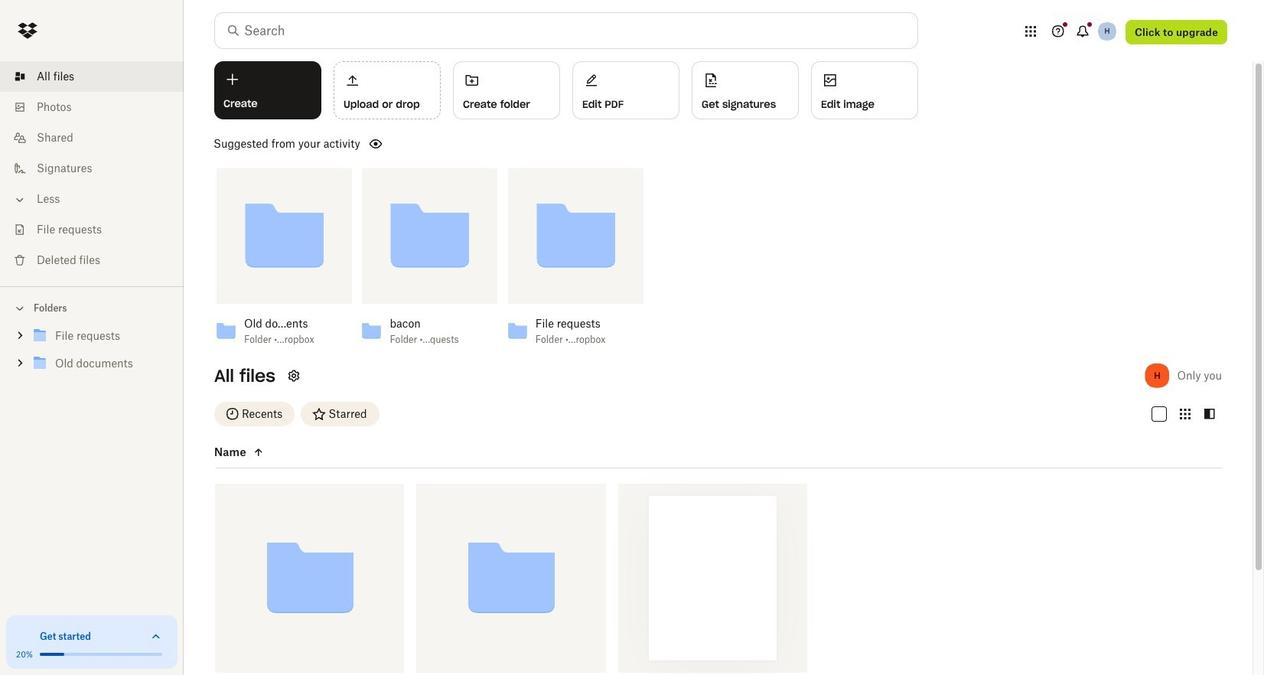 Task type: describe. For each thing, give the bounding box(es) containing it.
folder settings image
[[285, 366, 303, 385]]

dropbox image
[[12, 15, 43, 46]]

folder, old documents row
[[417, 484, 606, 675]]

less image
[[12, 192, 28, 207]]



Task type: locate. For each thing, give the bounding box(es) containing it.
folder, file requests row
[[215, 484, 404, 675]]

Search in folder "Dropbox" text field
[[244, 21, 886, 40]]

howard (you) image
[[1144, 362, 1171, 389]]

list item
[[0, 61, 184, 92]]

file, untitled.paper row
[[618, 484, 808, 675]]

group
[[0, 319, 184, 389]]

list
[[0, 52, 184, 286]]

getting started progress progress bar
[[40, 653, 64, 656]]



Task type: vqa. For each thing, say whether or not it's contained in the screenshot.
Billing ZIP "text box"
no



